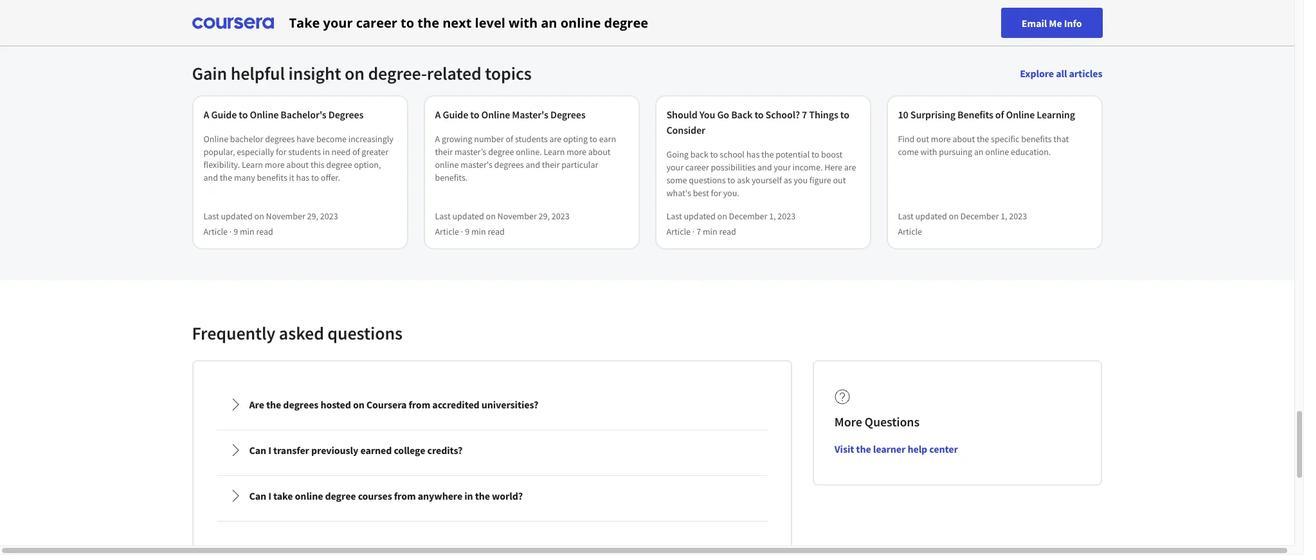 Task type: vqa. For each thing, say whether or not it's contained in the screenshot.
Expressions,
no



Task type: describe. For each thing, give the bounding box(es) containing it.
and inside a growing number of students are opting to earn their master's degree online. learn more about online master's degrees and their particular benefits.
[[526, 159, 540, 170]]

degrees for universities?
[[283, 398, 319, 411]]

of inside 'online bachelor degrees have become increasingly popular, especially for students in need of greater flexibility. learn more about this degree option, and the many benefits it has to offer.'
[[352, 146, 360, 158]]

read for master's
[[488, 226, 505, 237]]

about inside find out more about the specific benefits that come with pursuing an online education.
[[953, 133, 975, 145]]

should you go back to school? 7 things to consider link
[[667, 107, 860, 138]]

many
[[234, 172, 255, 183]]

· for a guide to online master's degrees
[[461, 226, 463, 237]]

0 horizontal spatial your
[[323, 14, 353, 31]]

and inside going back to school has the potential to boost your career possibilities and your income. here are some questions to ask yourself as you figure out what's best for you.
[[758, 161, 772, 173]]

frequently asked questions element
[[182, 322, 1113, 555]]

benefits
[[958, 108, 994, 121]]

updated for a guide to online master's degrees
[[452, 210, 484, 222]]

degree inside a growing number of students are opting to earn their master's degree online. learn more about online master's degrees and their particular benefits.
[[488, 146, 514, 158]]

on for a guide to online bachelor's degrees
[[254, 210, 264, 222]]

frequently asked questions
[[192, 322, 403, 345]]

the left 'world?'
[[475, 489, 490, 502]]

take
[[289, 14, 320, 31]]

in inside can i take online degree courses from anywhere in the world? dropdown button
[[465, 489, 473, 502]]

popular,
[[204, 146, 235, 158]]

last for a guide to online bachelor's degrees
[[204, 210, 219, 222]]

a guide to online bachelor's degrees
[[204, 108, 364, 121]]

previously
[[311, 444, 358, 457]]

learn inside 'online bachelor degrees have become increasingly popular, especially for students in need of greater flexibility. learn more about this degree option, and the many benefits it has to offer.'
[[242, 159, 263, 170]]

should you go back to school? 7 things to consider
[[667, 108, 850, 136]]

0 horizontal spatial career
[[356, 14, 397, 31]]

has inside 'online bachelor degrees have become increasingly popular, especially for students in need of greater flexibility. learn more about this degree option, and the many benefits it has to offer.'
[[296, 172, 309, 183]]

1, for online
[[1001, 210, 1008, 222]]

1 vertical spatial their
[[542, 159, 560, 170]]

back
[[731, 108, 753, 121]]

last for a guide to online master's degrees
[[435, 210, 451, 222]]

benefits inside 'online bachelor degrees have become increasingly popular, especially for students in need of greater flexibility. learn more about this degree option, and the many benefits it has to offer.'
[[257, 172, 287, 183]]

courses
[[358, 489, 392, 502]]

visit
[[835, 443, 854, 455]]

learn inside a growing number of students are opting to earn their master's degree online. learn more about online master's degrees and their particular benefits.
[[544, 146, 565, 158]]

things
[[809, 108, 839, 121]]

· for a guide to online bachelor's degrees
[[230, 226, 232, 237]]

· for should you go back to school? 7 things to consider
[[693, 226, 695, 237]]

last for should you go back to school? 7 things to consider
[[667, 210, 682, 222]]

degree inside can i take online degree courses from anywhere in the world? dropdown button
[[325, 489, 356, 502]]

articles
[[1069, 67, 1103, 80]]

min for a guide to online master's degrees
[[471, 226, 486, 237]]

you
[[700, 108, 715, 121]]

related
[[427, 62, 482, 85]]

potential
[[776, 149, 810, 160]]

are the degrees hosted on coursera from accredited universities? button
[[218, 387, 766, 423]]

online inside dropdown button
[[295, 489, 323, 502]]

in inside 'online bachelor degrees have become increasingly popular, especially for students in need of greater flexibility. learn more about this degree option, and the many benefits it has to offer.'
[[323, 146, 330, 158]]

more inside 'online bachelor degrees have become increasingly popular, especially for students in need of greater flexibility. learn more about this degree option, and the many benefits it has to offer.'
[[265, 159, 285, 170]]

this
[[311, 159, 325, 170]]

back
[[691, 149, 709, 160]]

are inside going back to school has the potential to boost your career possibilities and your income. here are some questions to ask yourself as you figure out what's best for you.
[[844, 161, 856, 173]]

a for a growing number of students are opting to earn their master's degree online. learn more about online master's degrees and their particular benefits.
[[435, 133, 440, 145]]

last updated on december 1, 2023 article · 7 min read
[[667, 210, 796, 237]]

bachelor
[[230, 133, 263, 145]]

best
[[693, 187, 709, 199]]

to inside a guide to online master's degrees link
[[470, 108, 479, 121]]

can i take online degree courses from anywhere in the world?
[[249, 489, 523, 502]]

i for take
[[268, 489, 271, 502]]

email
[[1022, 16, 1047, 29]]

a for a guide to online bachelor's degrees
[[204, 108, 209, 121]]

questions inside 'frequently asked questions' element
[[328, 322, 403, 345]]

you
[[794, 174, 808, 186]]

a growing number of students are opting to earn their master's degree online. learn more about online master's degrees and their particular benefits.
[[435, 133, 616, 183]]

find
[[898, 133, 915, 145]]

the inside 'online bachelor degrees have become increasingly popular, especially for students in need of greater flexibility. learn more about this degree option, and the many benefits it has to offer.'
[[220, 172, 232, 183]]

about inside 'online bachelor degrees have become increasingly popular, especially for students in need of greater flexibility. learn more about this degree option, and the many benefits it has to offer.'
[[286, 159, 309, 170]]

online bachelor degrees have become increasingly popular, especially for students in need of greater flexibility. learn more about this degree option, and the many benefits it has to offer.
[[204, 133, 394, 183]]

more inside a growing number of students are opting to earn their master's degree online. learn more about online master's degrees and their particular benefits.
[[567, 146, 587, 158]]

income.
[[793, 161, 823, 173]]

bachelor's
[[281, 108, 327, 121]]

read for bachelor's
[[256, 226, 273, 237]]

master's
[[455, 146, 487, 158]]

me
[[1049, 16, 1062, 29]]

gain
[[192, 62, 227, 85]]

what's
[[667, 187, 691, 199]]

read for to
[[719, 226, 736, 237]]

questions inside going back to school has the potential to boost your career possibilities and your income. here are some questions to ask yourself as you figure out what's best for you.
[[689, 174, 726, 186]]

figure
[[810, 174, 831, 186]]

that
[[1054, 133, 1069, 145]]

students inside a growing number of students are opting to earn their master's degree online. learn more about online master's degrees and their particular benefits.
[[515, 133, 548, 145]]

learner
[[873, 443, 906, 455]]

world?
[[492, 489, 523, 502]]

29, for bachelor's
[[307, 210, 318, 222]]

online inside a growing number of students are opting to earn their master's degree online. learn more about online master's degrees and their particular benefits.
[[435, 159, 459, 170]]

out inside find out more about the specific benefits that come with pursuing an online education.
[[917, 133, 929, 145]]

from for accredited
[[409, 398, 430, 411]]

november for master's
[[498, 210, 537, 222]]

0 horizontal spatial with
[[509, 14, 538, 31]]

education.
[[1011, 146, 1051, 158]]

going
[[667, 149, 689, 160]]

november for bachelor's
[[266, 210, 305, 222]]

boost
[[821, 149, 843, 160]]

option,
[[354, 159, 381, 170]]

flexibility.
[[204, 159, 240, 170]]

need
[[332, 146, 351, 158]]

are
[[249, 398, 264, 411]]

min for a guide to online bachelor's degrees
[[240, 226, 254, 237]]

online inside 'online bachelor degrees have become increasingly popular, especially for students in need of greater flexibility. learn more about this degree option, and the many benefits it has to offer.'
[[204, 133, 228, 145]]

offer.
[[321, 172, 340, 183]]

particular
[[562, 159, 598, 170]]

earn
[[599, 133, 616, 145]]

1 horizontal spatial your
[[667, 161, 684, 173]]

min for should you go back to school? 7 things to consider
[[703, 226, 718, 237]]

9 for a guide to online bachelor's degrees
[[234, 226, 238, 237]]

on for 10 surprising benefits of online learning
[[949, 210, 959, 222]]

take
[[273, 489, 293, 502]]

it
[[289, 172, 294, 183]]

students inside 'online bachelor degrees have become increasingly popular, especially for students in need of greater flexibility. learn more about this degree option, and the many benefits it has to offer.'
[[288, 146, 321, 158]]

december for back
[[729, 210, 768, 222]]

10
[[898, 108, 909, 121]]

number
[[474, 133, 504, 145]]

the right visit
[[856, 443, 871, 455]]

guide for a guide to online master's degrees
[[443, 108, 468, 121]]

explore
[[1020, 67, 1054, 80]]

7 inside should you go back to school? 7 things to consider
[[802, 108, 807, 121]]

become
[[316, 133, 347, 145]]

online.
[[516, 146, 542, 158]]

10 surprising benefits of online learning link
[[898, 107, 1091, 122]]

7 inside last updated on december 1, 2023 article · 7 min read
[[697, 226, 701, 237]]

hosted
[[321, 398, 351, 411]]

online up number
[[481, 108, 510, 121]]

a guide to online bachelor's degrees link
[[204, 107, 397, 122]]

for inside 'online bachelor degrees have become increasingly popular, especially for students in need of greater flexibility. learn more about this degree option, and the many benefits it has to offer.'
[[276, 146, 287, 158]]

credits?
[[427, 444, 463, 457]]

find out more about the specific benefits that come with pursuing an online education.
[[898, 133, 1069, 158]]

0 vertical spatial their
[[435, 146, 453, 158]]

about inside a growing number of students are opting to earn their master's degree online. learn more about online master's degrees and their particular benefits.
[[588, 146, 611, 158]]

take your career to the next level with an online degree
[[289, 14, 648, 31]]

school
[[720, 149, 745, 160]]

can for can i transfer previously earned college credits?
[[249, 444, 266, 457]]

greater
[[362, 146, 389, 158]]

degrees for a guide to online master's degrees
[[551, 108, 586, 121]]

explore all articles link
[[1020, 67, 1103, 80]]

opting
[[563, 133, 588, 145]]

degrees inside a growing number of students are opting to earn their master's degree online. learn more about online master's degrees and their particular benefits.
[[494, 159, 524, 170]]

going back to school has the potential to boost your career possibilities and your income. here are some questions to ask yourself as you figure out what's best for you.
[[667, 149, 856, 199]]

center
[[930, 443, 958, 455]]

article for a guide to online bachelor's degrees
[[204, 226, 228, 237]]

info
[[1064, 16, 1082, 29]]



Task type: locate. For each thing, give the bounding box(es) containing it.
can
[[249, 444, 266, 457], [249, 489, 266, 502]]

1 horizontal spatial guide
[[443, 108, 468, 121]]

1 vertical spatial in
[[465, 489, 473, 502]]

guide up growing
[[443, 108, 468, 121]]

level
[[475, 14, 505, 31]]

2023 for master's
[[552, 210, 570, 222]]

degrees down the online.
[[494, 159, 524, 170]]

1 horizontal spatial benefits
[[1022, 133, 1052, 145]]

0 vertical spatial are
[[550, 133, 562, 145]]

1 horizontal spatial students
[[515, 133, 548, 145]]

1, inside last updated on december 1, 2023 article · 7 min read
[[769, 210, 776, 222]]

2 last from the left
[[435, 210, 451, 222]]

on for a guide to online master's degrees
[[486, 210, 496, 222]]

here
[[825, 161, 843, 173]]

and inside 'online bachelor degrees have become increasingly popular, especially for students in need of greater flexibility. learn more about this degree option, and the many benefits it has to offer.'
[[204, 172, 218, 183]]

i left transfer
[[268, 444, 271, 457]]

are the degrees hosted on coursera from accredited universities?
[[249, 398, 539, 411]]

0 vertical spatial of
[[996, 108, 1004, 121]]

2 · from the left
[[461, 226, 463, 237]]

0 horizontal spatial november
[[266, 210, 305, 222]]

3 article from the left
[[667, 226, 691, 237]]

1 vertical spatial degrees
[[494, 159, 524, 170]]

1 last from the left
[[204, 210, 219, 222]]

1 horizontal spatial learn
[[544, 146, 565, 158]]

last inside last updated on december 1, 2023 article · 7 min read
[[667, 210, 682, 222]]

article for 10 surprising benefits of online learning
[[898, 226, 922, 237]]

can i transfer previously earned college credits?
[[249, 444, 463, 457]]

1 vertical spatial for
[[711, 187, 722, 199]]

the inside find out more about the specific benefits that come with pursuing an online education.
[[977, 133, 989, 145]]

0 horizontal spatial an
[[541, 14, 557, 31]]

2 updated from the left
[[452, 210, 484, 222]]

1 horizontal spatial with
[[921, 146, 937, 158]]

updated for 10 surprising benefits of online learning
[[916, 210, 947, 222]]

from right coursera
[[409, 398, 430, 411]]

online
[[250, 108, 279, 121], [481, 108, 510, 121], [1006, 108, 1035, 121], [204, 133, 228, 145]]

degrees inside dropdown button
[[283, 398, 319, 411]]

master's
[[461, 159, 493, 170]]

2023
[[320, 210, 338, 222], [552, 210, 570, 222], [778, 210, 796, 222], [1009, 210, 1027, 222]]

degrees for for
[[265, 133, 295, 145]]

1 vertical spatial career
[[686, 161, 709, 173]]

2 horizontal spatial your
[[774, 161, 791, 173]]

december
[[729, 210, 768, 222], [961, 210, 999, 222]]

a guide to online master's degrees link
[[435, 107, 628, 122]]

about up pursuing
[[953, 133, 975, 145]]

increasingly
[[348, 133, 394, 145]]

1 vertical spatial of
[[506, 133, 513, 145]]

in right anywhere
[[465, 489, 473, 502]]

2 i from the top
[[268, 489, 271, 502]]

0 horizontal spatial questions
[[328, 322, 403, 345]]

benefits left it
[[257, 172, 287, 183]]

1 horizontal spatial last updated on november 29, 2023 article · 9 min read
[[435, 210, 570, 237]]

more down especially
[[265, 159, 285, 170]]

min inside last updated on december 1, 2023 article · 7 min read
[[703, 226, 718, 237]]

0 vertical spatial benefits
[[1022, 133, 1052, 145]]

for inside going back to school has the potential to boost your career possibilities and your income. here are some questions to ask yourself as you figure out what's best for you.
[[711, 187, 722, 199]]

more down opting
[[567, 146, 587, 158]]

0 horizontal spatial learn
[[242, 159, 263, 170]]

1,
[[769, 210, 776, 222], [1001, 210, 1008, 222]]

last updated on december 1, 2023 article
[[898, 210, 1027, 237]]

0 vertical spatial i
[[268, 444, 271, 457]]

2 vertical spatial degrees
[[283, 398, 319, 411]]

collapsed list
[[214, 382, 770, 524]]

more up pursuing
[[931, 133, 951, 145]]

an inside find out more about the specific benefits that come with pursuing an online education.
[[974, 146, 984, 158]]

0 vertical spatial with
[[509, 14, 538, 31]]

and down flexibility.
[[204, 172, 218, 183]]

come
[[898, 146, 919, 158]]

ask
[[737, 174, 750, 186]]

out down here
[[833, 174, 846, 186]]

2 2023 from the left
[[552, 210, 570, 222]]

article inside last updated on december 1, 2023 article
[[898, 226, 922, 237]]

and up yourself
[[758, 161, 772, 173]]

more
[[931, 133, 951, 145], [567, 146, 587, 158], [265, 159, 285, 170]]

updated inside last updated on december 1, 2023 article · 7 min read
[[684, 210, 716, 222]]

1 1, from the left
[[769, 210, 776, 222]]

3 min from the left
[[703, 226, 718, 237]]

go
[[717, 108, 729, 121]]

article inside last updated on december 1, 2023 article · 7 min read
[[667, 226, 691, 237]]

2 horizontal spatial min
[[703, 226, 718, 237]]

in down become
[[323, 146, 330, 158]]

2 degrees from the left
[[551, 108, 586, 121]]

some
[[667, 174, 687, 186]]

4 updated from the left
[[916, 210, 947, 222]]

1 vertical spatial i
[[268, 489, 271, 502]]

1 horizontal spatial of
[[506, 133, 513, 145]]

1 horizontal spatial in
[[465, 489, 473, 502]]

about
[[953, 133, 975, 145], [588, 146, 611, 158], [286, 159, 309, 170]]

for right especially
[[276, 146, 287, 158]]

0 vertical spatial has
[[747, 149, 760, 160]]

questions
[[865, 414, 920, 430]]

career down back
[[686, 161, 709, 173]]

0 horizontal spatial in
[[323, 146, 330, 158]]

0 vertical spatial more
[[931, 133, 951, 145]]

has right it
[[296, 172, 309, 183]]

1 vertical spatial more
[[567, 146, 587, 158]]

consider
[[667, 123, 706, 136]]

gain helpful insight on degree-related topics
[[192, 62, 532, 85]]

1 horizontal spatial 29,
[[539, 210, 550, 222]]

of right 'need'
[[352, 146, 360, 158]]

can i take online degree courses from anywhere in the world? button
[[218, 478, 766, 514]]

degree inside 'online bachelor degrees have become increasingly popular, especially for students in need of greater flexibility. learn more about this degree option, and the many benefits it has to offer.'
[[326, 159, 352, 170]]

1 horizontal spatial november
[[498, 210, 537, 222]]

2 horizontal spatial more
[[931, 133, 951, 145]]

benefits up "education."
[[1022, 133, 1052, 145]]

out
[[917, 133, 929, 145], [833, 174, 846, 186]]

has inside going back to school has the potential to boost your career possibilities and your income. here are some questions to ask yourself as you figure out what's best for you.
[[747, 149, 760, 160]]

article for should you go back to school? 7 things to consider
[[667, 226, 691, 237]]

2 horizontal spatial read
[[719, 226, 736, 237]]

helpful
[[231, 62, 285, 85]]

last updated on november 29, 2023 article · 9 min read for bachelor's
[[204, 210, 338, 237]]

guide up bachelor
[[211, 108, 237, 121]]

can i transfer previously earned college credits? button
[[218, 432, 766, 468]]

can left transfer
[[249, 444, 266, 457]]

1 vertical spatial with
[[921, 146, 937, 158]]

0 horizontal spatial has
[[296, 172, 309, 183]]

should
[[667, 108, 698, 121]]

a left growing
[[435, 133, 440, 145]]

about down earn at the left top of the page
[[588, 146, 611, 158]]

0 vertical spatial students
[[515, 133, 548, 145]]

out inside going back to school has the potential to boost your career possibilities and your income. here are some questions to ask yourself as you figure out what's best for you.
[[833, 174, 846, 186]]

29, down a growing number of students are opting to earn their master's degree online. learn more about online master's degrees and their particular benefits.
[[539, 210, 550, 222]]

2 vertical spatial about
[[286, 159, 309, 170]]

0 vertical spatial out
[[917, 133, 929, 145]]

visit the learner help center link
[[835, 443, 958, 455]]

growing
[[442, 133, 472, 145]]

online up the specific
[[1006, 108, 1035, 121]]

2 9 from the left
[[465, 226, 470, 237]]

their left particular
[[542, 159, 560, 170]]

2023 for to
[[778, 210, 796, 222]]

2 horizontal spatial of
[[996, 108, 1004, 121]]

1 vertical spatial 7
[[697, 226, 701, 237]]

2 min from the left
[[471, 226, 486, 237]]

learn down especially
[[242, 159, 263, 170]]

are left opting
[[550, 133, 562, 145]]

0 vertical spatial learn
[[544, 146, 565, 158]]

november down it
[[266, 210, 305, 222]]

degrees
[[265, 133, 295, 145], [494, 159, 524, 170], [283, 398, 319, 411]]

9 down the benefits.
[[465, 226, 470, 237]]

last inside last updated on december 1, 2023 article
[[898, 210, 914, 222]]

of for online
[[996, 108, 1004, 121]]

are right here
[[844, 161, 856, 173]]

1 article from the left
[[204, 226, 228, 237]]

from for anywhere
[[394, 489, 416, 502]]

3 last from the left
[[667, 210, 682, 222]]

more
[[835, 414, 862, 430]]

with inside find out more about the specific benefits that come with pursuing an online education.
[[921, 146, 937, 158]]

0 horizontal spatial and
[[204, 172, 218, 183]]

have
[[297, 133, 315, 145]]

transfer
[[273, 444, 309, 457]]

2 vertical spatial of
[[352, 146, 360, 158]]

1 vertical spatial out
[[833, 174, 846, 186]]

last updated on november 29, 2023 article · 9 min read for master's
[[435, 210, 570, 237]]

earned
[[360, 444, 392, 457]]

more inside find out more about the specific benefits that come with pursuing an online education.
[[931, 133, 951, 145]]

2 1, from the left
[[1001, 210, 1008, 222]]

can for can i take online degree courses from anywhere in the world?
[[249, 489, 266, 502]]

1 2023 from the left
[[320, 210, 338, 222]]

0 vertical spatial 7
[[802, 108, 807, 121]]

anywhere
[[418, 489, 463, 502]]

read
[[256, 226, 273, 237], [488, 226, 505, 237], [719, 226, 736, 237]]

3 read from the left
[[719, 226, 736, 237]]

0 horizontal spatial their
[[435, 146, 453, 158]]

a inside a growing number of students are opting to earn their master's degree online. learn more about online master's degrees and their particular benefits.
[[435, 133, 440, 145]]

updated for should you go back to school? 7 things to consider
[[684, 210, 716, 222]]

1 horizontal spatial more
[[567, 146, 587, 158]]

article for a guide to online master's degrees
[[435, 226, 459, 237]]

10 surprising benefits of online learning
[[898, 108, 1075, 121]]

students down the have
[[288, 146, 321, 158]]

the left next
[[418, 14, 439, 31]]

as
[[784, 174, 792, 186]]

has right school
[[747, 149, 760, 160]]

career inside going back to school has the potential to boost your career possibilities and your income. here are some questions to ask yourself as you figure out what's best for you.
[[686, 161, 709, 173]]

2 read from the left
[[488, 226, 505, 237]]

2 29, from the left
[[539, 210, 550, 222]]

1 november from the left
[[266, 210, 305, 222]]

0 vertical spatial from
[[409, 398, 430, 411]]

master's
[[512, 108, 549, 121]]

a up "popular," at the left of the page
[[204, 108, 209, 121]]

1 9 from the left
[[234, 226, 238, 237]]

universities?
[[482, 398, 539, 411]]

with right come
[[921, 146, 937, 158]]

4 2023 from the left
[[1009, 210, 1027, 222]]

1 horizontal spatial read
[[488, 226, 505, 237]]

2023 inside last updated on december 1, 2023 article · 7 min read
[[778, 210, 796, 222]]

degrees for a guide to online bachelor's degrees
[[329, 108, 364, 121]]

1 horizontal spatial about
[[588, 146, 611, 158]]

possibilities
[[711, 161, 756, 173]]

0 horizontal spatial of
[[352, 146, 360, 158]]

learn down opting
[[544, 146, 565, 158]]

on inside dropdown button
[[353, 398, 365, 411]]

0 horizontal spatial more
[[265, 159, 285, 170]]

·
[[230, 226, 232, 237], [461, 226, 463, 237], [693, 226, 695, 237]]

updated inside last updated on december 1, 2023 article
[[916, 210, 947, 222]]

the inside going back to school has the potential to boost your career possibilities and your income. here are some questions to ask yourself as you figure out what's best for you.
[[762, 149, 774, 160]]

0 horizontal spatial 29,
[[307, 210, 318, 222]]

1 i from the top
[[268, 444, 271, 457]]

0 horizontal spatial last updated on november 29, 2023 article · 9 min read
[[204, 210, 338, 237]]

on inside last updated on december 1, 2023 article · 7 min read
[[718, 210, 727, 222]]

1 vertical spatial questions
[[328, 322, 403, 345]]

degrees up opting
[[551, 108, 586, 121]]

1, inside last updated on december 1, 2023 article
[[1001, 210, 1008, 222]]

1 horizontal spatial career
[[686, 161, 709, 173]]

0 horizontal spatial students
[[288, 146, 321, 158]]

questions
[[689, 174, 726, 186], [328, 322, 403, 345]]

specific
[[991, 133, 1020, 145]]

1 horizontal spatial has
[[747, 149, 760, 160]]

0 vertical spatial can
[[249, 444, 266, 457]]

7 down best
[[697, 226, 701, 237]]

coursera
[[367, 398, 407, 411]]

4 last from the left
[[898, 210, 914, 222]]

december for of
[[961, 210, 999, 222]]

questions up best
[[689, 174, 726, 186]]

you.
[[723, 187, 740, 199]]

1 horizontal spatial 1,
[[1001, 210, 1008, 222]]

0 horizontal spatial about
[[286, 159, 309, 170]]

29, for master's
[[539, 210, 550, 222]]

3 updated from the left
[[684, 210, 716, 222]]

topics
[[485, 62, 532, 85]]

0 vertical spatial in
[[323, 146, 330, 158]]

online up "popular," at the left of the page
[[204, 133, 228, 145]]

the right are
[[266, 398, 281, 411]]

1 horizontal spatial december
[[961, 210, 999, 222]]

9 for a guide to online master's degrees
[[465, 226, 470, 237]]

1 horizontal spatial for
[[711, 187, 722, 199]]

1 horizontal spatial 7
[[802, 108, 807, 121]]

of inside a growing number of students are opting to earn their master's degree online. learn more about online master's degrees and their particular benefits.
[[506, 133, 513, 145]]

1 29, from the left
[[307, 210, 318, 222]]

learn
[[544, 146, 565, 158], [242, 159, 263, 170]]

career
[[356, 14, 397, 31], [686, 161, 709, 173]]

1 horizontal spatial are
[[844, 161, 856, 173]]

a guide to online master's degrees
[[435, 108, 586, 121]]

email me info
[[1022, 16, 1082, 29]]

with right level
[[509, 14, 538, 31]]

surprising
[[911, 108, 956, 121]]

0 horizontal spatial 1,
[[769, 210, 776, 222]]

the left the specific
[[977, 133, 989, 145]]

their down growing
[[435, 146, 453, 158]]

0 vertical spatial career
[[356, 14, 397, 31]]

1 read from the left
[[256, 226, 273, 237]]

1 vertical spatial about
[[588, 146, 611, 158]]

coursera image
[[192, 13, 274, 33]]

benefits
[[1022, 133, 1052, 145], [257, 172, 287, 183]]

0 horizontal spatial 9
[[234, 226, 238, 237]]

0 horizontal spatial benefits
[[257, 172, 287, 183]]

29, down this
[[307, 210, 318, 222]]

1 horizontal spatial an
[[974, 146, 984, 158]]

updated
[[221, 210, 253, 222], [452, 210, 484, 222], [684, 210, 716, 222], [916, 210, 947, 222]]

0 horizontal spatial min
[[240, 226, 254, 237]]

i for transfer
[[268, 444, 271, 457]]

degrees inside 'online bachelor degrees have become increasingly popular, especially for students in need of greater flexibility. learn more about this degree option, and the many benefits it has to offer.'
[[265, 133, 295, 145]]

can left the take
[[249, 489, 266, 502]]

frequently
[[192, 322, 276, 345]]

last updated on november 29, 2023 article · 9 min read
[[204, 210, 338, 237], [435, 210, 570, 237]]

to inside 'online bachelor degrees have become increasingly popular, especially for students in need of greater flexibility. learn more about this degree option, and the many benefits it has to offer.'
[[311, 172, 319, 183]]

has
[[747, 149, 760, 160], [296, 172, 309, 183]]

degree
[[604, 14, 648, 31], [488, 146, 514, 158], [326, 159, 352, 170], [325, 489, 356, 502]]

4 article from the left
[[898, 226, 922, 237]]

1, for to
[[769, 210, 776, 222]]

2023 for online
[[1009, 210, 1027, 222]]

and down the online.
[[526, 159, 540, 170]]

to inside a growing number of students are opting to earn their master's degree online. learn more about online master's degrees and their particular benefits.
[[590, 133, 598, 145]]

read inside last updated on december 1, 2023 article · 7 min read
[[719, 226, 736, 237]]

1 · from the left
[[230, 226, 232, 237]]

0 horizontal spatial are
[[550, 133, 562, 145]]

1 horizontal spatial ·
[[461, 226, 463, 237]]

0 horizontal spatial december
[[729, 210, 768, 222]]

· inside last updated on december 1, 2023 article · 7 min read
[[693, 226, 695, 237]]

an right level
[[541, 14, 557, 31]]

their
[[435, 146, 453, 158], [542, 159, 560, 170]]

2 vertical spatial more
[[265, 159, 285, 170]]

0 horizontal spatial ·
[[230, 226, 232, 237]]

questions right the "asked"
[[328, 322, 403, 345]]

december inside last updated on december 1, 2023 article
[[961, 210, 999, 222]]

2023 for bachelor's
[[320, 210, 338, 222]]

a down related
[[435, 108, 441, 121]]

2 can from the top
[[249, 489, 266, 502]]

2 november from the left
[[498, 210, 537, 222]]

are
[[550, 133, 562, 145], [844, 161, 856, 173]]

next
[[443, 14, 472, 31]]

school?
[[766, 108, 800, 121]]

last
[[204, 210, 219, 222], [435, 210, 451, 222], [667, 210, 682, 222], [898, 210, 914, 222]]

9 down 'many'
[[234, 226, 238, 237]]

1 updated from the left
[[221, 210, 253, 222]]

0 vertical spatial for
[[276, 146, 287, 158]]

1 horizontal spatial questions
[[689, 174, 726, 186]]

students up the online.
[[515, 133, 548, 145]]

2023 inside last updated on december 1, 2023 article
[[1009, 210, 1027, 222]]

asked
[[279, 322, 324, 345]]

0 horizontal spatial for
[[276, 146, 287, 158]]

1 last updated on november 29, 2023 article · 9 min read from the left
[[204, 210, 338, 237]]

1 horizontal spatial and
[[526, 159, 540, 170]]

0 horizontal spatial out
[[833, 174, 846, 186]]

1 guide from the left
[[211, 108, 237, 121]]

updated for a guide to online bachelor's degrees
[[221, 210, 253, 222]]

online up bachelor
[[250, 108, 279, 121]]

of right "benefits" at the right
[[996, 108, 1004, 121]]

online inside find out more about the specific benefits that come with pursuing an online education.
[[986, 146, 1009, 158]]

on inside last updated on december 1, 2023 article
[[949, 210, 959, 222]]

0 vertical spatial an
[[541, 14, 557, 31]]

on for should you go back to school? 7 things to consider
[[718, 210, 727, 222]]

out right find
[[917, 133, 929, 145]]

benefits inside find out more about the specific benefits that come with pursuing an online education.
[[1022, 133, 1052, 145]]

degrees down a guide to online bachelor's degrees
[[265, 133, 295, 145]]

1 vertical spatial can
[[249, 489, 266, 502]]

0 horizontal spatial degrees
[[329, 108, 364, 121]]

the
[[418, 14, 439, 31], [977, 133, 989, 145], [762, 149, 774, 160], [220, 172, 232, 183], [266, 398, 281, 411], [856, 443, 871, 455], [475, 489, 490, 502]]

1 vertical spatial has
[[296, 172, 309, 183]]

for right best
[[711, 187, 722, 199]]

1 vertical spatial students
[[288, 146, 321, 158]]

november
[[266, 210, 305, 222], [498, 210, 537, 222]]

degrees up become
[[329, 108, 364, 121]]

2 guide from the left
[[443, 108, 468, 121]]

2 horizontal spatial ·
[[693, 226, 695, 237]]

3 · from the left
[[693, 226, 695, 237]]

2 horizontal spatial and
[[758, 161, 772, 173]]

3 2023 from the left
[[778, 210, 796, 222]]

1 horizontal spatial degrees
[[551, 108, 586, 121]]

in
[[323, 146, 330, 158], [465, 489, 473, 502]]

7 left "things"
[[802, 108, 807, 121]]

a
[[204, 108, 209, 121], [435, 108, 441, 121], [435, 133, 440, 145]]

1 can from the top
[[249, 444, 266, 457]]

1 horizontal spatial min
[[471, 226, 486, 237]]

last for 10 surprising benefits of online learning
[[898, 210, 914, 222]]

about up it
[[286, 159, 309, 170]]

your right take
[[323, 14, 353, 31]]

november down a growing number of students are opting to earn their master's degree online. learn more about online master's degrees and their particular benefits.
[[498, 210, 537, 222]]

2 article from the left
[[435, 226, 459, 237]]

degree-
[[368, 62, 427, 85]]

i left the take
[[268, 489, 271, 502]]

your up some
[[667, 161, 684, 173]]

career up gain helpful insight on degree-related topics
[[356, 14, 397, 31]]

2 last updated on november 29, 2023 article · 9 min read from the left
[[435, 210, 570, 237]]

of for students
[[506, 133, 513, 145]]

1 min from the left
[[240, 226, 254, 237]]

the left potential on the right top of the page
[[762, 149, 774, 160]]

your up as
[[774, 161, 791, 173]]

a for a guide to online master's degrees
[[435, 108, 441, 121]]

the down flexibility.
[[220, 172, 232, 183]]

of right number
[[506, 133, 513, 145]]

december inside last updated on december 1, 2023 article · 7 min read
[[729, 210, 768, 222]]

learning
[[1037, 108, 1075, 121]]

min
[[240, 226, 254, 237], [471, 226, 486, 237], [703, 226, 718, 237]]

guide for a guide to online bachelor's degrees
[[211, 108, 237, 121]]

an right pursuing
[[974, 146, 984, 158]]

2 december from the left
[[961, 210, 999, 222]]

and
[[526, 159, 540, 170], [758, 161, 772, 173], [204, 172, 218, 183]]

to inside a guide to online bachelor's degrees link
[[239, 108, 248, 121]]

from right courses
[[394, 489, 416, 502]]

degrees left hosted
[[283, 398, 319, 411]]

1 december from the left
[[729, 210, 768, 222]]

0 horizontal spatial read
[[256, 226, 273, 237]]

1 vertical spatial benefits
[[257, 172, 287, 183]]

2 horizontal spatial about
[[953, 133, 975, 145]]

are inside a growing number of students are opting to earn their master's degree online. learn more about online master's degrees and their particular benefits.
[[550, 133, 562, 145]]

1 horizontal spatial 9
[[465, 226, 470, 237]]

1 degrees from the left
[[329, 108, 364, 121]]



